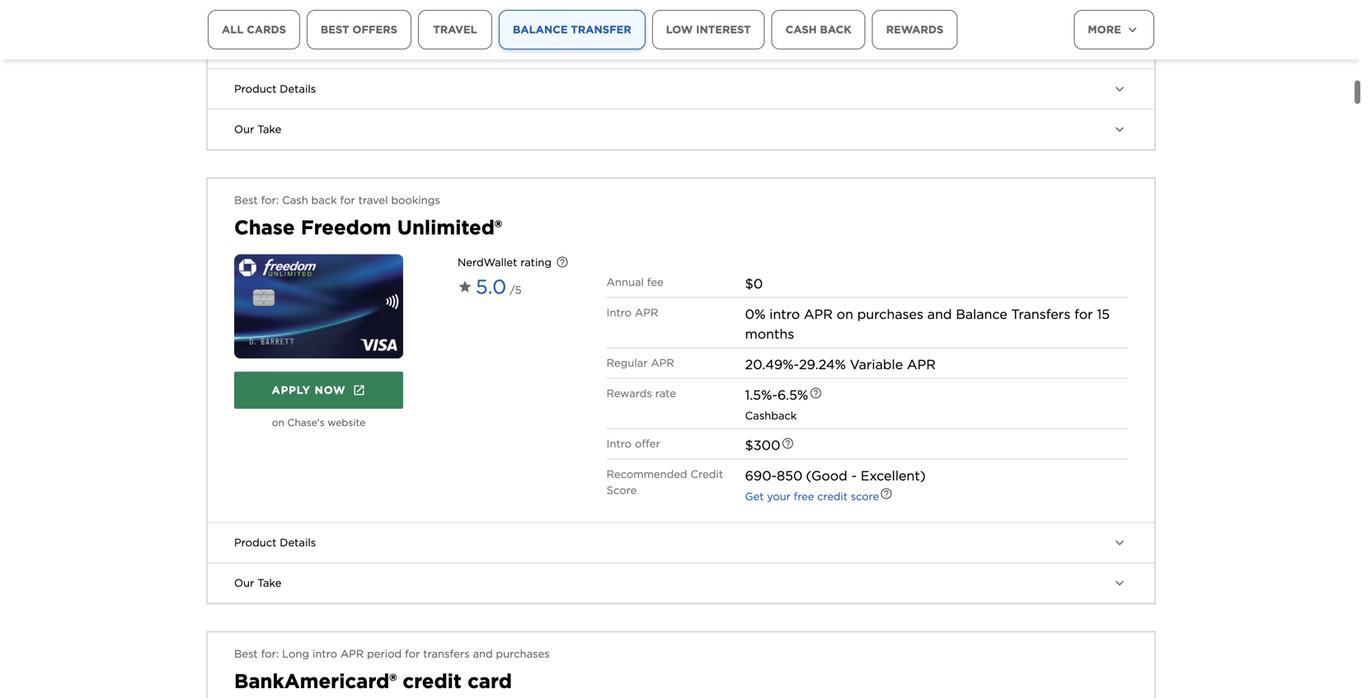 Task type: describe. For each thing, give the bounding box(es) containing it.
regular apr
[[607, 357, 675, 369]]

card
[[468, 670, 512, 694]]

product for product details dropdown button associated with first 'our take' dropdown button from the top
[[234, 82, 277, 95]]

bankamericard® credit card
[[234, 670, 512, 694]]

product offers quick filters tab list
[[208, 10, 1018, 96]]

on chase's website
[[272, 417, 366, 429]]

product details for 1st 'our take' dropdown button from the bottom of the page
[[234, 536, 316, 549]]

2 our take from the top
[[234, 577, 282, 590]]

chase freedom unlimited® card image image
[[234, 254, 403, 359]]

2 (good from the top
[[806, 468, 848, 484]]

score for 1st more information about recommended credit score image from the top
[[851, 36, 879, 49]]

rewards for rewards rate
[[607, 387, 652, 400]]

travel
[[433, 23, 477, 36]]

best for bankamericard®
[[234, 648, 258, 661]]

nerdwallet rating
[[458, 256, 552, 269]]

690 - 850 (good - excellent) for second more information about recommended credit score image from the top of the page
[[745, 468, 926, 484]]

more
[[1088, 23, 1122, 36]]

690 - 850 (good - excellent) for 1st more information about recommended credit score image from the top
[[745, 14, 926, 30]]

best for: cash back for travel bookings
[[234, 194, 440, 207]]

more button
[[1074, 10, 1155, 49]]

get for 1st more information about recommended credit score image from the top
[[745, 36, 764, 49]]

cash back link
[[772, 10, 866, 49]]

1 vertical spatial purchases
[[496, 648, 550, 661]]

take for 1st 'our take' dropdown button from the bottom of the page
[[258, 577, 282, 590]]

annual fee
[[607, 276, 664, 289]]

reward rate details image
[[810, 387, 823, 400]]

months
[[745, 326, 795, 342]]

interest
[[696, 23, 751, 36]]

recommended for 1st more information about recommended credit score image from the top
[[607, 14, 688, 27]]

excellent) for 1st more information about recommended credit score image from the top
[[861, 14, 926, 30]]

get your free credit score link for 1st more information about recommended credit score image from the top
[[745, 36, 879, 49]]

apply
[[272, 384, 311, 397]]

apply now link
[[234, 372, 403, 409]]

balance transfer
[[513, 23, 632, 36]]

travel link
[[418, 10, 492, 49]]

unlimited®
[[397, 216, 502, 240]]

5.0
[[476, 275, 507, 299]]

0 vertical spatial for
[[340, 194, 355, 207]]

score for second more information about recommended credit score image from the top of the page
[[851, 490, 879, 503]]

0%
[[745, 306, 766, 322]]

period
[[367, 648, 402, 661]]

take for first 'our take' dropdown button from the top
[[258, 123, 282, 136]]

1 our from the top
[[234, 123, 254, 136]]

balance inside 0% intro apr on purchases and balance transfers for 15 months
[[956, 306, 1008, 322]]

for inside 0% intro apr on purchases and balance transfers for 15 months
[[1075, 306, 1094, 322]]

variable
[[850, 357, 903, 373]]

website
[[328, 417, 366, 429]]

/5
[[510, 284, 522, 296]]

offers
[[353, 23, 398, 36]]

how are nerdwallet's ratings determined? image
[[556, 256, 569, 269]]

product details button for first 'our take' dropdown button from the top
[[208, 69, 1155, 109]]

cash inside product offers quick filters 'tab list'
[[786, 23, 817, 36]]

product for product details dropdown button associated with 1st 'our take' dropdown button from the bottom of the page
[[234, 536, 277, 549]]

1 vertical spatial cash
[[282, 194, 308, 207]]

low interest
[[666, 23, 751, 36]]

back
[[820, 23, 852, 36]]

690 for 1st more information about recommended credit score image from the top
[[745, 14, 772, 30]]

1.5%-6.5%
[[745, 387, 809, 403]]

intro apr
[[607, 306, 659, 319]]

chase's
[[287, 417, 325, 429]]

apr down fee
[[635, 306, 659, 319]]

nerdwallet
[[458, 256, 518, 269]]

2 more information about recommended credit score image from the top
[[880, 487, 893, 501]]

on inside 0% intro apr on purchases and balance transfers for 15 months
[[837, 306, 854, 322]]

get your free credit score for second more information about recommended credit score image from the top of the page
[[745, 490, 879, 503]]

29.24%
[[799, 357, 846, 373]]

recommended for second more information about recommended credit score image from the top of the page
[[607, 468, 688, 481]]

apr up rate
[[651, 357, 675, 369]]

rewards link
[[873, 10, 958, 49]]

fee
[[647, 276, 664, 289]]

and inside 0% intro apr on purchases and balance transfers for 15 months
[[928, 306, 952, 322]]

690 for second more information about recommended credit score image from the top of the page
[[745, 468, 772, 484]]

for: for chase
[[261, 194, 279, 207]]

freedom
[[301, 216, 392, 240]]

best for: long intro apr period for transfers and purchases
[[234, 648, 550, 661]]

excellent) for second more information about recommended credit score image from the top of the page
[[861, 468, 926, 484]]

score for second more information about recommended credit score image from the top of the page
[[607, 484, 637, 497]]

5.0 /5
[[476, 275, 522, 299]]

now
[[315, 384, 346, 397]]

1 our take button from the top
[[208, 110, 1155, 149]]

balance inside product offers quick filters 'tab list'
[[513, 23, 568, 36]]

apr down 0% intro apr on purchases and balance transfers for 15 months
[[907, 357, 936, 373]]

cash back
[[786, 23, 852, 36]]

bankamericard® credit card link
[[234, 670, 512, 694]]

offer
[[635, 438, 661, 450]]

chase
[[234, 216, 295, 240]]

6.5%
[[778, 387, 809, 403]]

2 vertical spatial credit
[[403, 670, 462, 694]]

1 our take from the top
[[234, 123, 282, 136]]

$300
[[745, 438, 781, 454]]

long
[[282, 648, 309, 661]]

regular
[[607, 357, 648, 369]]



Task type: locate. For each thing, give the bounding box(es) containing it.
1 horizontal spatial balance
[[956, 306, 1008, 322]]

free for 1st more information about recommended credit score image from the top
[[794, 36, 815, 49]]

get down interest
[[745, 36, 764, 49]]

0 vertical spatial purchases
[[858, 306, 924, 322]]

690
[[745, 14, 772, 30], [745, 468, 772, 484]]

for: left long
[[261, 648, 279, 661]]

1 850 from the top
[[777, 14, 803, 30]]

1 vertical spatial intro
[[313, 648, 337, 661]]

1 horizontal spatial for
[[405, 648, 420, 661]]

intro for intro offer
[[607, 438, 632, 450]]

1 vertical spatial rewards
[[607, 387, 652, 400]]

your down cash back
[[767, 36, 791, 49]]

purchases up card
[[496, 648, 550, 661]]

0 vertical spatial intro
[[607, 306, 632, 319]]

1 horizontal spatial purchases
[[858, 306, 924, 322]]

for: for bankamericard®
[[261, 648, 279, 661]]

$0
[[745, 276, 763, 292]]

product details for first 'our take' dropdown button from the top
[[234, 82, 316, 95]]

recommended credit score for 1st more information about recommended credit score image from the top
[[607, 14, 724, 43]]

best inside best offers link
[[321, 23, 349, 36]]

20.49%-
[[745, 357, 799, 373]]

2 details from the top
[[280, 536, 316, 549]]

2 intro from the top
[[607, 438, 632, 450]]

product
[[234, 82, 277, 95], [234, 536, 277, 549]]

rewards inside product offers quick filters 'tab list'
[[887, 23, 944, 36]]

rewards rate
[[607, 387, 676, 400]]

1 score from the top
[[851, 36, 879, 49]]

1 vertical spatial for
[[1075, 306, 1094, 322]]

1 vertical spatial our
[[234, 577, 254, 590]]

get your free credit score down intro offer details icon
[[745, 490, 879, 503]]

0 horizontal spatial for
[[340, 194, 355, 207]]

free down intro offer details icon
[[794, 490, 815, 503]]

intro left offer in the bottom of the page
[[607, 438, 632, 450]]

purchases inside 0% intro apr on purchases and balance transfers for 15 months
[[858, 306, 924, 322]]

balance transfer link
[[499, 10, 646, 49]]

recommended credit score
[[607, 14, 724, 43], [607, 468, 724, 497]]

0 vertical spatial best
[[321, 23, 349, 36]]

20.49%-29.24% variable apr
[[745, 357, 936, 373]]

on
[[837, 306, 854, 322], [272, 417, 284, 429]]

1 vertical spatial excellent)
[[861, 468, 926, 484]]

2 take from the top
[[258, 577, 282, 590]]

1 vertical spatial recommended credit score
[[607, 468, 724, 497]]

credit for second more information about recommended credit score image from the top of the page
[[691, 468, 724, 481]]

1 vertical spatial free
[[794, 490, 815, 503]]

credit
[[691, 14, 724, 27], [691, 468, 724, 481]]

0 horizontal spatial cash
[[282, 194, 308, 207]]

1 vertical spatial 690
[[745, 468, 772, 484]]

1 product details button from the top
[[208, 69, 1155, 109]]

1 for: from the top
[[261, 194, 279, 207]]

1 horizontal spatial on
[[837, 306, 854, 322]]

get
[[745, 36, 764, 49], [745, 490, 764, 503]]

your for get your free credit score 'link' for second more information about recommended credit score image from the top of the page
[[767, 490, 791, 503]]

apr up 29.24% at right
[[804, 306, 833, 322]]

0 vertical spatial product
[[234, 82, 277, 95]]

1 score from the top
[[607, 30, 637, 43]]

1 vertical spatial best
[[234, 194, 258, 207]]

1 get your free credit score from the top
[[745, 36, 879, 49]]

0 horizontal spatial balance
[[513, 23, 568, 36]]

1 vertical spatial balance
[[956, 306, 1008, 322]]

recommended credit score for second more information about recommended credit score image from the top of the page
[[607, 468, 724, 497]]

2 score from the top
[[851, 490, 879, 503]]

1 intro from the top
[[607, 306, 632, 319]]

0 vertical spatial more information about recommended credit score image
[[880, 33, 893, 47]]

get your free credit score down cash back
[[745, 36, 879, 49]]

1 690 - 850 (good - excellent) from the top
[[745, 14, 926, 30]]

1 more information about recommended credit score image from the top
[[880, 33, 893, 47]]

2 excellent) from the top
[[861, 468, 926, 484]]

for left '15'
[[1075, 306, 1094, 322]]

1 vertical spatial 690 - 850 (good - excellent)
[[745, 468, 926, 484]]

1 vertical spatial take
[[258, 577, 282, 590]]

transfer
[[571, 23, 632, 36]]

our
[[234, 123, 254, 136], [234, 577, 254, 590]]

get your free credit score link for second more information about recommended credit score image from the top of the page
[[745, 490, 879, 503]]

credit
[[818, 36, 848, 49], [818, 490, 848, 503], [403, 670, 462, 694]]

for: up chase
[[261, 194, 279, 207]]

1 vertical spatial your
[[767, 490, 791, 503]]

1 horizontal spatial intro
[[770, 306, 800, 322]]

intro for intro apr
[[607, 306, 632, 319]]

0 vertical spatial and
[[928, 306, 952, 322]]

transfers
[[1012, 306, 1071, 322]]

2 get your free credit score from the top
[[745, 490, 879, 503]]

1 vertical spatial our take button
[[208, 564, 1155, 603]]

2 690 from the top
[[745, 468, 772, 484]]

low
[[666, 23, 693, 36]]

annual
[[607, 276, 644, 289]]

2 product details button from the top
[[208, 523, 1155, 563]]

1 vertical spatial product details button
[[208, 523, 1155, 563]]

get for second more information about recommended credit score image from the top of the page
[[745, 490, 764, 503]]

0 vertical spatial on
[[837, 306, 854, 322]]

get down $300
[[745, 490, 764, 503]]

1 product details from the top
[[234, 82, 316, 95]]

2 get from the top
[[745, 490, 764, 503]]

all cards
[[222, 23, 286, 36]]

0 horizontal spatial purchases
[[496, 648, 550, 661]]

2 recommended credit score from the top
[[607, 468, 724, 497]]

balance
[[513, 23, 568, 36], [956, 306, 1008, 322]]

0 vertical spatial get your free credit score link
[[745, 36, 879, 49]]

0 vertical spatial for:
[[261, 194, 279, 207]]

balance left transfer
[[513, 23, 568, 36]]

best offers link
[[307, 10, 412, 49]]

0 vertical spatial intro
[[770, 306, 800, 322]]

all cards link
[[208, 10, 300, 49]]

0 vertical spatial details
[[280, 82, 316, 95]]

intro up bankamericard®
[[313, 648, 337, 661]]

0 vertical spatial our take
[[234, 123, 282, 136]]

0 horizontal spatial rewards
[[607, 387, 652, 400]]

1 vertical spatial 850
[[777, 468, 803, 484]]

2 our from the top
[[234, 577, 254, 590]]

0 vertical spatial free
[[794, 36, 815, 49]]

0 vertical spatial score
[[607, 30, 637, 43]]

get your free credit score link down cash back
[[745, 36, 879, 49]]

2 get your free credit score link from the top
[[745, 490, 879, 503]]

1 690 from the top
[[745, 14, 772, 30]]

2 vertical spatial best
[[234, 648, 258, 661]]

2 for: from the top
[[261, 648, 279, 661]]

0 vertical spatial 850
[[777, 14, 803, 30]]

0 vertical spatial take
[[258, 123, 282, 136]]

cash
[[786, 23, 817, 36], [282, 194, 308, 207]]

free down cash back
[[794, 36, 815, 49]]

get your free credit score link
[[745, 36, 879, 49], [745, 490, 879, 503]]

intro
[[770, 306, 800, 322], [313, 648, 337, 661]]

best left long
[[234, 648, 258, 661]]

rewards right back
[[887, 23, 944, 36]]

apr left period
[[341, 648, 364, 661]]

0 vertical spatial product details button
[[208, 69, 1155, 109]]

1 horizontal spatial and
[[928, 306, 952, 322]]

(good
[[806, 14, 848, 30], [806, 468, 848, 484]]

cashback
[[745, 409, 797, 422]]

0 horizontal spatial intro
[[313, 648, 337, 661]]

2 product from the top
[[234, 536, 277, 549]]

take
[[258, 123, 282, 136], [258, 577, 282, 590]]

excellent)
[[861, 14, 926, 30], [861, 468, 926, 484]]

free
[[794, 36, 815, 49], [794, 490, 815, 503]]

get your free credit score for 1st more information about recommended credit score image from the top
[[745, 36, 879, 49]]

credit for second more information about recommended credit score image from the top of the page
[[818, 490, 848, 503]]

0% intro apr on purchases and balance transfers for 15 months
[[745, 306, 1110, 342]]

1 vertical spatial score
[[607, 484, 637, 497]]

2 recommended from the top
[[607, 468, 688, 481]]

all
[[222, 23, 244, 36]]

1 excellent) from the top
[[861, 14, 926, 30]]

and
[[928, 306, 952, 322], [473, 648, 493, 661]]

1 vertical spatial product
[[234, 536, 277, 549]]

score down intro offer on the left of page
[[607, 484, 637, 497]]

rating
[[521, 256, 552, 269]]

2 vertical spatial for
[[405, 648, 420, 661]]

bankamericard®
[[234, 670, 397, 694]]

details
[[280, 82, 316, 95], [280, 536, 316, 549]]

1 credit from the top
[[691, 14, 724, 27]]

1 vertical spatial for:
[[261, 648, 279, 661]]

1 horizontal spatial cash
[[786, 23, 817, 36]]

1 free from the top
[[794, 36, 815, 49]]

1 recommended from the top
[[607, 14, 688, 27]]

0 vertical spatial score
[[851, 36, 879, 49]]

0 vertical spatial credit
[[691, 14, 724, 27]]

intro offer
[[607, 438, 661, 450]]

2 credit from the top
[[691, 468, 724, 481]]

2 score from the top
[[607, 484, 637, 497]]

2 product details from the top
[[234, 536, 316, 549]]

your
[[767, 36, 791, 49], [767, 490, 791, 503]]

1 vertical spatial and
[[473, 648, 493, 661]]

rate
[[656, 387, 676, 400]]

product details
[[234, 82, 316, 95], [234, 536, 316, 549]]

cards
[[247, 23, 286, 36]]

best up chase
[[234, 194, 258, 207]]

score
[[851, 36, 879, 49], [851, 490, 879, 503]]

0 vertical spatial get
[[745, 36, 764, 49]]

transfers
[[423, 648, 470, 661]]

free for second more information about recommended credit score image from the top of the page
[[794, 490, 815, 503]]

1 recommended credit score from the top
[[607, 14, 724, 43]]

back
[[312, 194, 337, 207]]

your for get your free credit score 'link' associated with 1st more information about recommended credit score image from the top
[[767, 36, 791, 49]]

1 vertical spatial intro
[[607, 438, 632, 450]]

0 vertical spatial cash
[[786, 23, 817, 36]]

-
[[772, 14, 777, 30], [852, 14, 857, 30], [772, 468, 777, 484], [852, 468, 857, 484]]

1 take from the top
[[258, 123, 282, 136]]

on left chase's
[[272, 417, 284, 429]]

product details button for 1st 'our take' dropdown button from the bottom of the page
[[208, 523, 1155, 563]]

score
[[607, 30, 637, 43], [607, 484, 637, 497]]

0 vertical spatial your
[[767, 36, 791, 49]]

0 vertical spatial credit
[[818, 36, 848, 49]]

1 vertical spatial recommended
[[607, 468, 688, 481]]

best offers
[[321, 23, 398, 36]]

0 vertical spatial our take button
[[208, 110, 1155, 149]]

our take
[[234, 123, 282, 136], [234, 577, 282, 590]]

bookings
[[391, 194, 440, 207]]

2 your from the top
[[767, 490, 791, 503]]

get your free credit score link down intro offer details icon
[[745, 490, 879, 503]]

details for 1st 'our take' dropdown button from the bottom of the page
[[280, 536, 316, 549]]

credit for 1st more information about recommended credit score image from the top
[[818, 36, 848, 49]]

1 horizontal spatial rewards
[[887, 23, 944, 36]]

intro offer details image
[[782, 437, 795, 450]]

850
[[777, 14, 803, 30], [777, 468, 803, 484]]

more information about recommended credit score image
[[880, 33, 893, 47], [880, 487, 893, 501]]

0 vertical spatial recommended
[[607, 14, 688, 27]]

on up 20.49%-29.24% variable apr
[[837, 306, 854, 322]]

low interest link
[[652, 10, 765, 49]]

0 vertical spatial our
[[234, 123, 254, 136]]

apr inside 0% intro apr on purchases and balance transfers for 15 months
[[804, 306, 833, 322]]

1 (good from the top
[[806, 14, 848, 30]]

0 vertical spatial balance
[[513, 23, 568, 36]]

690 - 850 (good - excellent)
[[745, 14, 926, 30], [745, 468, 926, 484]]

intro down annual
[[607, 306, 632, 319]]

690 down $300
[[745, 468, 772, 484]]

intro
[[607, 306, 632, 319], [607, 438, 632, 450]]

0 vertical spatial 690
[[745, 14, 772, 30]]

balance left transfers
[[956, 306, 1008, 322]]

1 vertical spatial credit
[[691, 468, 724, 481]]

1 vertical spatial details
[[280, 536, 316, 549]]

0 vertical spatial 690 - 850 (good - excellent)
[[745, 14, 926, 30]]

2 free from the top
[[794, 490, 815, 503]]

chase freedom unlimited® link
[[234, 216, 502, 240]]

850 down intro offer details icon
[[777, 468, 803, 484]]

score for 1st more information about recommended credit score image from the top
[[607, 30, 637, 43]]

details for first 'our take' dropdown button from the top
[[280, 82, 316, 95]]

0 horizontal spatial on
[[272, 417, 284, 429]]

2 690 - 850 (good - excellent) from the top
[[745, 468, 926, 484]]

purchases up variable
[[858, 306, 924, 322]]

2 our take button from the top
[[208, 564, 1155, 603]]

for
[[340, 194, 355, 207], [1075, 306, 1094, 322], [405, 648, 420, 661]]

1 vertical spatial product details
[[234, 536, 316, 549]]

0 vertical spatial excellent)
[[861, 14, 926, 30]]

0 vertical spatial (good
[[806, 14, 848, 30]]

1 vertical spatial get your free credit score
[[745, 490, 879, 503]]

1 vertical spatial get
[[745, 490, 764, 503]]

apr
[[635, 306, 659, 319], [804, 306, 833, 322], [651, 357, 675, 369], [907, 357, 936, 373], [341, 648, 364, 661]]

1 vertical spatial credit
[[818, 490, 848, 503]]

chase freedom unlimited®
[[234, 216, 502, 240]]

for right back
[[340, 194, 355, 207]]

2 850 from the top
[[777, 468, 803, 484]]

2 horizontal spatial for
[[1075, 306, 1094, 322]]

0 horizontal spatial and
[[473, 648, 493, 661]]

1 product from the top
[[234, 82, 277, 95]]

0 vertical spatial recommended credit score
[[607, 14, 724, 43]]

1 get from the top
[[745, 36, 764, 49]]

for:
[[261, 194, 279, 207], [261, 648, 279, 661]]

score left 'low'
[[607, 30, 637, 43]]

travel
[[359, 194, 388, 207]]

0 vertical spatial get your free credit score
[[745, 36, 879, 49]]

1 vertical spatial score
[[851, 490, 879, 503]]

0 vertical spatial rewards
[[887, 23, 944, 36]]

rewards down regular
[[607, 387, 652, 400]]

intro up months
[[770, 306, 800, 322]]

our take button
[[208, 110, 1155, 149], [208, 564, 1155, 603]]

1 vertical spatial our take
[[234, 577, 282, 590]]

purchases
[[858, 306, 924, 322], [496, 648, 550, 661]]

1 your from the top
[[767, 36, 791, 49]]

intro inside 0% intro apr on purchases and balance transfers for 15 months
[[770, 306, 800, 322]]

best
[[321, 23, 349, 36], [234, 194, 258, 207], [234, 648, 258, 661]]

1 get your free credit score link from the top
[[745, 36, 879, 49]]

your down $300
[[767, 490, 791, 503]]

apply now
[[272, 384, 346, 397]]

1 vertical spatial get your free credit score link
[[745, 490, 879, 503]]

0 vertical spatial product details
[[234, 82, 316, 95]]

best for chase
[[234, 194, 258, 207]]

1 vertical spatial (good
[[806, 468, 848, 484]]

1 vertical spatial more information about recommended credit score image
[[880, 487, 893, 501]]

1 vertical spatial on
[[272, 417, 284, 429]]

1 details from the top
[[280, 82, 316, 95]]

credit for 1st more information about recommended credit score image from the top
[[691, 14, 724, 27]]

best left offers
[[321, 23, 349, 36]]

1.5%-
[[745, 387, 778, 403]]

850 left back
[[777, 14, 803, 30]]

15
[[1098, 306, 1110, 322]]

for right period
[[405, 648, 420, 661]]

690 left cash back
[[745, 14, 772, 30]]

rewards for rewards
[[887, 23, 944, 36]]



Task type: vqa. For each thing, say whether or not it's contained in the screenshot.
the bottommost Recommended Credit Score
yes



